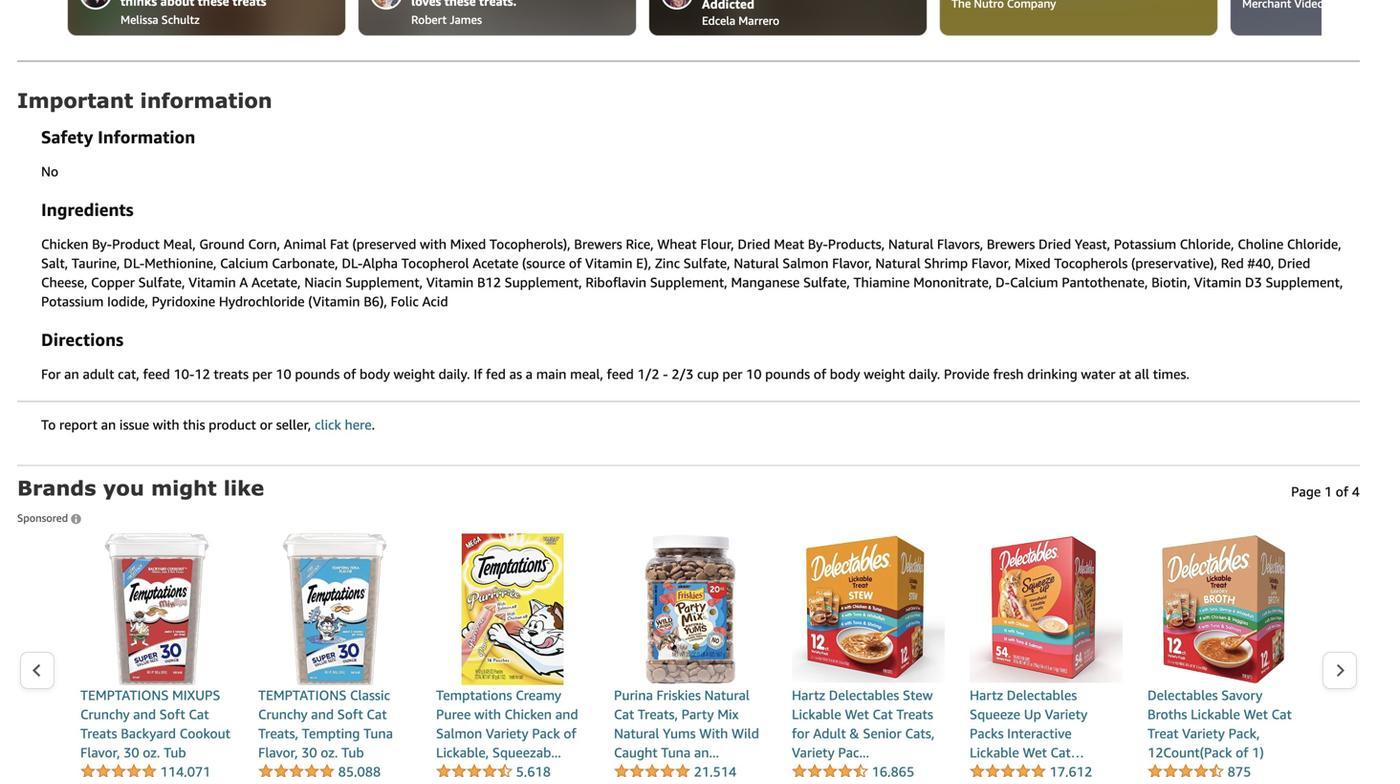 Task type: describe. For each thing, give the bounding box(es) containing it.
soft for classic
[[338, 707, 363, 723]]

methionine,
[[145, 255, 217, 271]]

vitamin down tocopherol
[[426, 274, 474, 290]]

tocopherols
[[1055, 255, 1128, 271]]

fed
[[486, 366, 506, 382]]

(preservative),
[[1132, 255, 1218, 271]]

tub for tempting
[[342, 745, 364, 761]]

mixups
[[172, 688, 220, 704]]

here
[[345, 417, 372, 433]]

of inside delectables savory broths lickable wet cat treat variety pack, 12count(pack of 1)
[[1236, 745, 1249, 761]]

12count(pack
[[1148, 745, 1233, 761]]

#40,
[[1248, 255, 1275, 271]]

temptations creamy puree with chicken and salmon variety pack of lickable, squeezab...
[[436, 688, 578, 761]]

cats,
[[906, 726, 935, 742]]

1/2
[[638, 366, 660, 382]]

or
[[260, 417, 273, 433]]

1 vertical spatial with
[[153, 417, 180, 433]]

4
[[1353, 484, 1360, 500]]

squeeze
[[970, 707, 1021, 723]]

caught
[[614, 745, 658, 761]]

treats, inside purina friskies natural cat treats, party mix natural yums with wild caught tuna an...
[[638, 707, 678, 723]]

savory
[[1222, 688, 1263, 704]]

lickable for delectables
[[1191, 707, 1241, 723]]

flavor, inside temptations mixups crunchy and soft cat treats backyard cookout flavor, 30 oz. tub
[[80, 745, 120, 761]]

hartz for hartz delectables stew lickable wet cat treats for adult & senior cats, variety pac...
[[792, 688, 826, 704]]

hartz delectables stew lickable wet cat treats for adult & senior cats, variety pac...
[[792, 688, 935, 761]]

wet for pack,
[[1244, 707, 1269, 723]]

vitamin down red
[[1195, 274, 1242, 290]]

lickable inside hartz delectables squeeze up variety packs interactive lickable wet cat…
[[970, 745, 1020, 761]]

flour,
[[701, 236, 735, 252]]

robert james link
[[358, 0, 637, 36]]

pac...
[[838, 745, 870, 761]]

2 body from the left
[[830, 366, 861, 382]]

e),
[[636, 255, 652, 271]]

tuna inside temptations classic crunchy and soft cat treats, tempting tuna flavor, 30 oz. tub
[[364, 726, 393, 742]]

treats for crunchy
[[80, 726, 117, 742]]

salt,
[[41, 255, 68, 271]]

tuna inside purina friskies natural cat treats, party mix natural yums with wild caught tuna an...
[[661, 745, 691, 761]]

2 horizontal spatial dried
[[1278, 255, 1311, 271]]

cat for temptations mixups crunchy and soft cat treats backyard cookout flavor, 30 oz. tub
[[189, 707, 209, 723]]

main
[[536, 366, 567, 382]]

up
[[1024, 707, 1042, 723]]

fresh
[[994, 366, 1024, 382]]

temptations creamy puree with chicken and salmon variety pack of lickable, squeezable cat treats, 0.42 oz pouches, 16 count image
[[436, 533, 589, 686]]

as
[[510, 366, 522, 382]]

classic
[[350, 688, 390, 704]]

brands you might like
[[17, 476, 264, 500]]

variety inside temptations creamy puree with chicken and salmon variety pack of lickable, squeezab...
[[486, 726, 529, 742]]

choline
[[1238, 236, 1284, 252]]

meat
[[774, 236, 805, 252]]

safety
[[41, 127, 93, 147]]

issue
[[119, 417, 149, 433]]

list containing temptations mixups crunchy and soft cat treats backyard cookout flavor, 30 oz. tub
[[55, 533, 1322, 778]]

cup
[[697, 366, 719, 382]]

squeezab...
[[493, 745, 561, 761]]

and for backyard
[[133, 707, 156, 723]]

1 supplement, from the left
[[345, 274, 423, 290]]

melissa schultz
[[121, 13, 200, 26]]

1
[[1325, 484, 1333, 500]]

acetate,
[[252, 274, 301, 290]]

variety inside hartz delectables squeeze up variety packs interactive lickable wet cat…
[[1045, 707, 1088, 723]]

cookout
[[180, 726, 231, 742]]

pack,
[[1229, 726, 1261, 742]]

all
[[1135, 366, 1150, 382]]

treat
[[1148, 726, 1179, 742]]

times.
[[1153, 366, 1190, 382]]

might
[[151, 476, 217, 500]]

2/3
[[672, 366, 694, 382]]

treats for stew
[[897, 707, 934, 723]]

hartz for hartz delectables squeeze up variety packs interactive lickable wet cat…
[[970, 688, 1004, 704]]

-
[[663, 366, 668, 382]]

tub for backyard
[[164, 745, 186, 761]]

edcela marrero
[[702, 14, 780, 27]]

backyard
[[121, 726, 176, 742]]

1 10 from the left
[[276, 366, 292, 382]]

wet for adult
[[845, 707, 870, 723]]

wheat
[[658, 236, 697, 252]]

with inside temptations creamy puree with chicken and salmon variety pack of lickable, squeezab...
[[475, 707, 501, 723]]

page
[[1292, 484, 1321, 500]]

1 weight from the left
[[394, 366, 435, 382]]

natural up shrimp
[[889, 236, 934, 252]]

1 body from the left
[[360, 366, 390, 382]]

delectables for variety
[[1007, 688, 1078, 704]]

natural up caught at the bottom left of the page
[[614, 726, 660, 742]]

tocopherols),
[[490, 236, 571, 252]]

drinking
[[1028, 366, 1078, 382]]

mix
[[718, 707, 739, 723]]

cat inside purina friskies natural cat treats, party mix natural yums with wild caught tuna an...
[[614, 707, 635, 723]]

soft for mixups
[[160, 707, 185, 723]]

tocopherol
[[402, 255, 469, 271]]

chicken inside temptations creamy puree with chicken and salmon variety pack of lickable, squeezab...
[[505, 707, 552, 723]]

purina
[[614, 688, 653, 704]]

an...
[[694, 745, 719, 761]]

hartz delectables squeeze up variety packs interactive lickable wet cat… link
[[970, 533, 1123, 763]]

pantothenate,
[[1062, 274, 1149, 290]]

1 horizontal spatial calcium
[[1010, 274, 1059, 290]]

like
[[224, 476, 264, 500]]

robert
[[411, 13, 447, 26]]

creamy
[[516, 688, 562, 704]]

animal
[[284, 236, 327, 252]]

corn,
[[248, 236, 280, 252]]

.
[[372, 417, 375, 433]]

oz. for tempting
[[321, 745, 338, 761]]

salmon inside temptations creamy puree with chicken and salmon variety pack of lickable, squeezab...
[[436, 726, 482, 742]]

this
[[183, 417, 205, 433]]

crunchy for treats,
[[258, 707, 308, 723]]

carbonate,
[[272, 255, 338, 271]]

purina friskies natural cat treats, party mix natural yums with wild caught tuna and added vitamins, minerals and nutrients - 20 oz. canister image
[[614, 533, 767, 686]]

hartz delectables squeeze up variety packs interactive lickable wet cat treats, 54 count image
[[970, 533, 1123, 686]]

1 brewers from the left
[[574, 236, 623, 252]]

stew
[[903, 688, 933, 704]]

previous image
[[32, 664, 42, 678]]

information
[[140, 88, 272, 112]]

1 horizontal spatial dried
[[1039, 236, 1072, 252]]

lickable for hartz
[[792, 707, 842, 723]]

b12
[[477, 274, 501, 290]]

chicken inside chicken by-product meal, ground corn, animal fat (preserved with mixed tocopherols), brewers rice, wheat flour, dried meat by-products, natural flavors, brewers dried yeast, potassium chloride, choline chloride, salt, taurine, dl-methionine, calcium carbonate, dl-alpha tocopherol acetate (source of vitamin e), zinc sulfate, natural salmon flavor, natural shrimp flavor, mixed tocopherols (preservative), red #40, dried cheese, copper sulfate, vitamin a acetate, niacin supplement, vitamin b12 supplement, riboflavin supplement, manganese sulfate, thiamine mononitrate, d-calcium pantothenate, biotin, vitamin d3 supplement, potassium iodide, pyridoxine hydrochloride (vitamin b6), folic acid
[[41, 236, 88, 252]]



Task type: locate. For each thing, give the bounding box(es) containing it.
an left issue
[[101, 417, 116, 433]]

interactive
[[1008, 726, 1072, 742]]

per right "treats"
[[252, 366, 272, 382]]

crunchy up backyard on the left bottom of the page
[[80, 707, 130, 723]]

0 horizontal spatial soft
[[160, 707, 185, 723]]

chloride, up red
[[1180, 236, 1235, 252]]

senior
[[863, 726, 902, 742]]

temptations mixups crunchy and soft cat treats backyard cookout flavor, 30 oz. tub image
[[80, 533, 233, 686]]

2 dl- from the left
[[342, 255, 363, 271]]

delectables up & on the right bottom
[[829, 688, 900, 704]]

1 horizontal spatial dl-
[[342, 255, 363, 271]]

list containing melissa schultz
[[55, 0, 1378, 41]]

2 pounds from the left
[[765, 366, 810, 382]]

1 horizontal spatial treats,
[[638, 707, 678, 723]]

dried left yeast,
[[1039, 236, 1072, 252]]

chloride, right choline
[[1288, 236, 1342, 252]]

soft inside temptations classic crunchy and soft cat treats, tempting tuna flavor, 30 oz. tub
[[338, 707, 363, 723]]

0 vertical spatial list
[[55, 0, 1378, 41]]

4 supplement, from the left
[[1266, 274, 1344, 290]]

and up pack
[[556, 707, 578, 723]]

cat for hartz delectables stew lickable wet cat treats for adult & senior cats, variety pac...
[[873, 707, 893, 723]]

1 horizontal spatial soft
[[338, 707, 363, 723]]

2 soft from the left
[[338, 707, 363, 723]]

click here link
[[315, 417, 372, 433]]

temptations up tempting
[[258, 688, 347, 704]]

soft up tempting
[[338, 707, 363, 723]]

purina friskies natural cat treats, party mix natural yums with wild caught tuna an...
[[614, 688, 760, 761]]

1 horizontal spatial 10
[[746, 366, 762, 382]]

pounds
[[295, 366, 340, 382], [765, 366, 810, 382]]

sulfate, down methionine,
[[138, 274, 185, 290]]

important
[[17, 88, 133, 112]]

by-
[[92, 236, 112, 252], [808, 236, 828, 252]]

0 horizontal spatial 30
[[124, 745, 139, 761]]

delectables inside 'hartz delectables stew lickable wet cat treats for adult & senior cats, variety pac...'
[[829, 688, 900, 704]]

0 horizontal spatial crunchy
[[80, 707, 130, 723]]

temptations inside temptations classic crunchy and soft cat treats, tempting tuna flavor, 30 oz. tub
[[258, 688, 347, 704]]

delectables inside delectables savory broths lickable wet cat treat variety pack, 12count(pack of 1)
[[1148, 688, 1218, 704]]

broths
[[1148, 707, 1188, 723]]

0 horizontal spatial lickable
[[792, 707, 842, 723]]

melissa schultz link
[[67, 0, 346, 36]]

1 horizontal spatial daily.
[[909, 366, 941, 382]]

b6),
[[364, 294, 387, 309]]

natural up manganese
[[734, 255, 779, 271]]

supplement, down the (source
[[505, 274, 582, 290]]

party
[[682, 707, 714, 723]]

0 vertical spatial with
[[420, 236, 447, 252]]

hartz up squeeze
[[970, 688, 1004, 704]]

edcela marrero link
[[649, 0, 928, 36]]

cat for temptations classic crunchy and soft cat treats, tempting tuna flavor, 30 oz. tub
[[367, 707, 387, 723]]

wet inside hartz delectables squeeze up variety packs interactive lickable wet cat…
[[1023, 745, 1047, 761]]

dried right '#40,'
[[1278, 255, 1311, 271]]

meal,
[[570, 366, 604, 382]]

melissa
[[121, 13, 158, 26]]

cat for delectables savory broths lickable wet cat treat variety pack, 12count(pack of 1)
[[1272, 707, 1292, 723]]

vitamin up riboflavin
[[585, 255, 633, 271]]

adult
[[813, 726, 846, 742]]

salmon inside chicken by-product meal, ground corn, animal fat (preserved with mixed tocopherols), brewers rice, wheat flour, dried meat by-products, natural flavors, brewers dried yeast, potassium chloride, choline chloride, salt, taurine, dl-methionine, calcium carbonate, dl-alpha tocopherol acetate (source of vitamin e), zinc sulfate, natural salmon flavor, natural shrimp flavor, mixed tocopherols (preservative), red #40, dried cheese, copper sulfate, vitamin a acetate, niacin supplement, vitamin b12 supplement, riboflavin supplement, manganese sulfate, thiamine mononitrate, d-calcium pantothenate, biotin, vitamin d3 supplement, potassium iodide, pyridoxine hydrochloride (vitamin b6), folic acid
[[783, 255, 829, 271]]

0 horizontal spatial calcium
[[220, 255, 268, 271]]

natural up mix in the bottom right of the page
[[705, 688, 750, 704]]

to report an issue with this product or seller, click here .
[[41, 417, 375, 433]]

2 daily. from the left
[[909, 366, 941, 382]]

1 horizontal spatial crunchy
[[258, 707, 308, 723]]

oz. down tempting
[[321, 745, 338, 761]]

0 horizontal spatial sulfate,
[[138, 274, 185, 290]]

wet up & on the right bottom
[[845, 707, 870, 723]]

feed
[[143, 366, 170, 382], [607, 366, 634, 382]]

calcium down the tocopherols
[[1010, 274, 1059, 290]]

temptations up backyard on the left bottom of the page
[[80, 688, 169, 704]]

10 right cup
[[746, 366, 762, 382]]

0 horizontal spatial body
[[360, 366, 390, 382]]

packs
[[970, 726, 1004, 742]]

wet
[[845, 707, 870, 723], [1244, 707, 1269, 723], [1023, 745, 1047, 761]]

0 vertical spatial mixed
[[450, 236, 486, 252]]

treats inside temptations mixups crunchy and soft cat treats backyard cookout flavor, 30 oz. tub
[[80, 726, 117, 742]]

0 vertical spatial salmon
[[783, 255, 829, 271]]

1 hartz from the left
[[792, 688, 826, 704]]

weight left provide
[[864, 366, 906, 382]]

zinc
[[655, 255, 680, 271]]

variety inside 'hartz delectables stew lickable wet cat treats for adult & senior cats, variety pac...'
[[792, 745, 835, 761]]

None text field
[[952, 0, 1206, 12], [1243, 0, 1378, 12], [952, 0, 1206, 12], [1243, 0, 1378, 12]]

red
[[1221, 255, 1244, 271]]

brewers left rice,
[[574, 236, 623, 252]]

delectables for wet
[[829, 688, 900, 704]]

2 and from the left
[[311, 707, 334, 723]]

tub down backyard on the left bottom of the page
[[164, 745, 186, 761]]

lickable inside 'hartz delectables stew lickable wet cat treats for adult & senior cats, variety pac...'
[[792, 707, 842, 723]]

with down temptations
[[475, 707, 501, 723]]

0 horizontal spatial brewers
[[574, 236, 623, 252]]

3 and from the left
[[556, 707, 578, 723]]

1 soft from the left
[[160, 707, 185, 723]]

meal,
[[163, 236, 196, 252]]

cat inside temptations classic crunchy and soft cat treats, tempting tuna flavor, 30 oz. tub
[[367, 707, 387, 723]]

with up tocopherol
[[420, 236, 447, 252]]

1 and from the left
[[133, 707, 156, 723]]

0 vertical spatial calcium
[[220, 255, 268, 271]]

1 vertical spatial list
[[55, 533, 1322, 778]]

oz. inside temptations classic crunchy and soft cat treats, tempting tuna flavor, 30 oz. tub
[[321, 745, 338, 761]]

treats inside 'hartz delectables stew lickable wet cat treats for adult & senior cats, variety pac...'
[[897, 707, 934, 723]]

important information
[[17, 88, 272, 112]]

mixed
[[450, 236, 486, 252], [1015, 255, 1051, 271]]

lickable down the savory
[[1191, 707, 1241, 723]]

0 horizontal spatial mixed
[[450, 236, 486, 252]]

for
[[792, 726, 810, 742]]

2 30 from the left
[[302, 745, 317, 761]]

1 horizontal spatial weight
[[864, 366, 906, 382]]

delectables savory broths lickable wet cat treat variety pack, 12count(pack of 1) link
[[1148, 533, 1301, 763]]

calcium up 'a'
[[220, 255, 268, 271]]

temptations classic crunchy and soft cat treats, tempting tuna flavor, 30 oz. tub image
[[258, 533, 411, 686]]

daily. left if
[[439, 366, 470, 382]]

treats, left tempting
[[258, 726, 299, 742]]

1 delectables from the left
[[829, 688, 900, 704]]

0 horizontal spatial potassium
[[41, 294, 104, 309]]

and up tempting
[[311, 707, 334, 723]]

delectables savory broths lickable wet cat treat variety pack, 12count(pack of 1)
[[1148, 688, 1292, 761]]

if
[[474, 366, 483, 382]]

soft
[[160, 707, 185, 723], [338, 707, 363, 723]]

10 up seller,
[[276, 366, 292, 382]]

folic
[[391, 294, 419, 309]]

feed left 10-
[[143, 366, 170, 382]]

1 vertical spatial mixed
[[1015, 255, 1051, 271]]

2 list from the top
[[55, 533, 1322, 778]]

and up backyard on the left bottom of the page
[[133, 707, 156, 723]]

1 daily. from the left
[[439, 366, 470, 382]]

tempting
[[302, 726, 360, 742]]

3 supplement, from the left
[[650, 274, 728, 290]]

1 horizontal spatial lickable
[[970, 745, 1020, 761]]

1 oz. from the left
[[143, 745, 160, 761]]

30
[[124, 745, 139, 761], [302, 745, 317, 761]]

1)
[[1253, 745, 1265, 761]]

1 vertical spatial treats
[[80, 726, 117, 742]]

1 list from the top
[[55, 0, 1378, 41]]

tuna down classic on the bottom left
[[364, 726, 393, 742]]

0 horizontal spatial tub
[[164, 745, 186, 761]]

0 horizontal spatial treats,
[[258, 726, 299, 742]]

dl- down fat
[[342, 255, 363, 271]]

supplement, down the zinc
[[650, 274, 728, 290]]

temptations
[[436, 688, 512, 704]]

delectables up up
[[1007, 688, 1078, 704]]

crunchy inside temptations mixups crunchy and soft cat treats backyard cookout flavor, 30 oz. tub
[[80, 707, 130, 723]]

sulfate, down flour,
[[684, 255, 731, 271]]

1 per from the left
[[252, 366, 272, 382]]

1 vertical spatial calcium
[[1010, 274, 1059, 290]]

tub inside temptations classic crunchy and soft cat treats, tempting tuna flavor, 30 oz. tub
[[342, 745, 364, 761]]

variety up interactive on the bottom right
[[1045, 707, 1088, 723]]

1 horizontal spatial chloride,
[[1288, 236, 1342, 252]]

cheese,
[[41, 274, 88, 290]]

2 brewers from the left
[[987, 236, 1035, 252]]

2 horizontal spatial sulfate,
[[804, 274, 850, 290]]

chicken up salt, at left top
[[41, 236, 88, 252]]

wet inside delectables savory broths lickable wet cat treat variety pack, 12count(pack of 1)
[[1244, 707, 1269, 723]]

temptations for backyard
[[80, 688, 169, 704]]

1 horizontal spatial with
[[420, 236, 447, 252]]

and inside temptations creamy puree with chicken and salmon variety pack of lickable, squeezab...
[[556, 707, 578, 723]]

rice,
[[626, 236, 654, 252]]

potassium down cheese,
[[41, 294, 104, 309]]

hartz inside 'hartz delectables stew lickable wet cat treats for adult & senior cats, variety pac...'
[[792, 688, 826, 704]]

potassium
[[1114, 236, 1177, 252], [41, 294, 104, 309]]

weight left if
[[394, 366, 435, 382]]

salmon down meat
[[783, 255, 829, 271]]

temptations mixups crunchy and soft cat treats backyard cookout flavor, 30 oz. tub link
[[80, 533, 233, 763]]

1 pounds from the left
[[295, 366, 340, 382]]

temptations for tempting
[[258, 688, 347, 704]]

1 horizontal spatial an
[[101, 417, 116, 433]]

treats left backyard on the left bottom of the page
[[80, 726, 117, 742]]

variety up "squeezab..."
[[486, 726, 529, 742]]

niacin
[[304, 274, 342, 290]]

to
[[41, 417, 56, 433]]

2 horizontal spatial with
[[475, 707, 501, 723]]

supplement, down '#40,'
[[1266, 274, 1344, 290]]

delectables up broths
[[1148, 688, 1218, 704]]

1 vertical spatial tuna
[[661, 745, 691, 761]]

wet inside 'hartz delectables stew lickable wet cat treats for adult & senior cats, variety pac...'
[[845, 707, 870, 723]]

lickable inside delectables savory broths lickable wet cat treat variety pack, 12count(pack of 1)
[[1191, 707, 1241, 723]]

30 for backyard
[[124, 745, 139, 761]]

1 vertical spatial treats,
[[258, 726, 299, 742]]

3 delectables from the left
[[1148, 688, 1218, 704]]

0 horizontal spatial an
[[64, 366, 79, 382]]

vitamin left 'a'
[[189, 274, 236, 290]]

chicken by-product meal, ground corn, animal fat (preserved with mixed tocopherols), brewers rice, wheat flour, dried meat by-products, natural flavors, brewers dried yeast, potassium chloride, choline chloride, salt, taurine, dl-methionine, calcium carbonate, dl-alpha tocopherol acetate (source of vitamin e), zinc sulfate, natural salmon flavor, natural shrimp flavor, mixed tocopherols (preservative), red #40, dried cheese, copper sulfate, vitamin a acetate, niacin supplement, vitamin b12 supplement, riboflavin supplement, manganese sulfate, thiamine mononitrate, d-calcium pantothenate, biotin, vitamin d3 supplement, potassium iodide, pyridoxine hydrochloride (vitamin b6), folic acid
[[41, 236, 1344, 309]]

1 horizontal spatial oz.
[[321, 745, 338, 761]]

0 horizontal spatial dried
[[738, 236, 771, 252]]

12
[[195, 366, 210, 382]]

wild
[[732, 726, 760, 742]]

soft inside temptations mixups crunchy and soft cat treats backyard cookout flavor, 30 oz. tub
[[160, 707, 185, 723]]

lickable down packs
[[970, 745, 1020, 761]]

delectables savory broths lickable wet cat treat variety pack, 12count(pack of 1) image
[[1148, 533, 1301, 686]]

1 horizontal spatial potassium
[[1114, 236, 1177, 252]]

1 dl- from the left
[[124, 255, 145, 271]]

crunchy inside temptations classic crunchy and soft cat treats, tempting tuna flavor, 30 oz. tub
[[258, 707, 308, 723]]

1 horizontal spatial hartz
[[970, 688, 1004, 704]]

1 feed from the left
[[143, 366, 170, 382]]

sponsored
[[17, 512, 71, 525]]

cat inside 'hartz delectables stew lickable wet cat treats for adult & senior cats, variety pac...'
[[873, 707, 893, 723]]

friskies
[[657, 688, 701, 704]]

crunchy up tempting
[[258, 707, 308, 723]]

0 horizontal spatial with
[[153, 417, 180, 433]]

cat…
[[1051, 745, 1085, 761]]

1 horizontal spatial body
[[830, 366, 861, 382]]

directions
[[41, 329, 124, 350]]

1 horizontal spatial temptations
[[258, 688, 347, 704]]

0 horizontal spatial chicken
[[41, 236, 88, 252]]

iodide,
[[107, 294, 148, 309]]

brands
[[17, 476, 96, 500]]

cat inside temptations mixups crunchy and soft cat treats backyard cookout flavor, 30 oz. tub
[[189, 707, 209, 723]]

2 supplement, from the left
[[505, 274, 582, 290]]

feed left 1/2
[[607, 366, 634, 382]]

0 vertical spatial tuna
[[364, 726, 393, 742]]

2 temptations from the left
[[258, 688, 347, 704]]

shrimp
[[925, 255, 968, 271]]

0 vertical spatial treats
[[897, 707, 934, 723]]

2 crunchy from the left
[[258, 707, 308, 723]]

lickable,
[[436, 745, 489, 761]]

Edcela Marrero text field
[[702, 10, 898, 29]]

cat inside delectables savory broths lickable wet cat treat variety pack, 12count(pack of 1)
[[1272, 707, 1292, 723]]

1 temptations from the left
[[80, 688, 169, 704]]

0 horizontal spatial pounds
[[295, 366, 340, 382]]

with left this
[[153, 417, 180, 433]]

1 horizontal spatial tub
[[342, 745, 364, 761]]

d-
[[996, 274, 1010, 290]]

and inside temptations mixups crunchy and soft cat treats backyard cookout flavor, 30 oz. tub
[[133, 707, 156, 723]]

oz. inside temptations mixups crunchy and soft cat treats backyard cookout flavor, 30 oz. tub
[[143, 745, 160, 761]]

30 down tempting
[[302, 745, 317, 761]]

temptations inside temptations mixups crunchy and soft cat treats backyard cookout flavor, 30 oz. tub
[[80, 688, 169, 704]]

natural
[[889, 236, 934, 252], [734, 255, 779, 271], [876, 255, 921, 271], [705, 688, 750, 704], [614, 726, 660, 742]]

for an adult cat, feed 10-12 treats per 10 pounds of body weight daily. if fed as a main meal, feed 1/2 - 2/3 cup per 10 pounds of body weight daily. provide fresh drinking water at all times.
[[41, 366, 1190, 382]]

treats down stew
[[897, 707, 934, 723]]

1 horizontal spatial per
[[723, 366, 743, 382]]

1 horizontal spatial and
[[311, 707, 334, 723]]

hartz delectables stew lickable wet cat treats for adult & senior cats, variety pack, 12 count image
[[792, 533, 945, 686]]

alpha
[[363, 255, 398, 271]]

purina friskies natural cat treats, party mix natural yums with wild caught tuna an... link
[[614, 533, 767, 763]]

hartz up for
[[792, 688, 826, 704]]

Robert James text field
[[411, 9, 607, 28]]

mononitrate,
[[914, 274, 992, 290]]

lickable up adult
[[792, 707, 842, 723]]

1 crunchy from the left
[[80, 707, 130, 723]]

0 horizontal spatial tuna
[[364, 726, 393, 742]]

2 delectables from the left
[[1007, 688, 1078, 704]]

2 per from the left
[[723, 366, 743, 382]]

0 horizontal spatial chloride,
[[1180, 236, 1235, 252]]

30 down backyard on the left bottom of the page
[[124, 745, 139, 761]]

1 by- from the left
[[92, 236, 112, 252]]

0 vertical spatial an
[[64, 366, 79, 382]]

thiamine
[[854, 274, 910, 290]]

1 horizontal spatial brewers
[[987, 236, 1035, 252]]

1 vertical spatial salmon
[[436, 726, 482, 742]]

1 horizontal spatial treats
[[897, 707, 934, 723]]

0 horizontal spatial salmon
[[436, 726, 482, 742]]

Melissa Schultz text field
[[121, 9, 317, 28]]

1 30 from the left
[[124, 745, 139, 761]]

0 horizontal spatial weight
[[394, 366, 435, 382]]

page 1 of 4
[[1292, 484, 1360, 500]]

an right for
[[64, 366, 79, 382]]

cat
[[189, 707, 209, 723], [367, 707, 387, 723], [614, 707, 635, 723], [873, 707, 893, 723], [1272, 707, 1292, 723]]

1 vertical spatial chicken
[[505, 707, 552, 723]]

1 horizontal spatial feed
[[607, 366, 634, 382]]

0 horizontal spatial dl-
[[124, 255, 145, 271]]

1 horizontal spatial by-
[[808, 236, 828, 252]]

1 horizontal spatial sulfate,
[[684, 255, 731, 271]]

1 horizontal spatial salmon
[[783, 255, 829, 271]]

2 horizontal spatial delectables
[[1148, 688, 1218, 704]]

oz. down backyard on the left bottom of the page
[[143, 745, 160, 761]]

acetate
[[473, 255, 519, 271]]

0 horizontal spatial and
[[133, 707, 156, 723]]

mixed up acetate
[[450, 236, 486, 252]]

2 horizontal spatial and
[[556, 707, 578, 723]]

tub down tempting
[[342, 745, 364, 761]]

2 oz. from the left
[[321, 745, 338, 761]]

30 inside temptations classic crunchy and soft cat treats, tempting tuna flavor, 30 oz. tub
[[302, 745, 317, 761]]

by- right meat
[[808, 236, 828, 252]]

for
[[41, 366, 61, 382]]

temptations classic crunchy and soft cat treats, tempting tuna flavor, 30 oz. tub link
[[258, 533, 411, 763]]

pounds right cup
[[765, 366, 810, 382]]

an
[[64, 366, 79, 382], [101, 417, 116, 433]]

chicken down creamy
[[505, 707, 552, 723]]

oz. for backyard
[[143, 745, 160, 761]]

30 for tempting
[[302, 745, 317, 761]]

wet down interactive on the bottom right
[[1023, 745, 1047, 761]]

1 tub from the left
[[164, 745, 186, 761]]

0 horizontal spatial daily.
[[439, 366, 470, 382]]

dl- down product
[[124, 255, 145, 271]]

and inside temptations classic crunchy and soft cat treats, tempting tuna flavor, 30 oz. tub
[[311, 707, 334, 723]]

0 horizontal spatial oz.
[[143, 745, 160, 761]]

potassium up (preservative),
[[1114, 236, 1177, 252]]

variety up 12count(pack
[[1183, 726, 1225, 742]]

daily. left provide
[[909, 366, 941, 382]]

oz.
[[143, 745, 160, 761], [321, 745, 338, 761]]

2 chloride, from the left
[[1288, 236, 1342, 252]]

0 horizontal spatial hartz
[[792, 688, 826, 704]]

1 horizontal spatial mixed
[[1015, 255, 1051, 271]]

with inside chicken by-product meal, ground corn, animal fat (preserved with mixed tocopherols), brewers rice, wheat flour, dried meat by-products, natural flavors, brewers dried yeast, potassium chloride, choline chloride, salt, taurine, dl-methionine, calcium carbonate, dl-alpha tocopherol acetate (source of vitamin e), zinc sulfate, natural salmon flavor, natural shrimp flavor, mixed tocopherols (preservative), red #40, dried cheese, copper sulfate, vitamin a acetate, niacin supplement, vitamin b12 supplement, riboflavin supplement, manganese sulfate, thiamine mononitrate, d-calcium pantothenate, biotin, vitamin d3 supplement, potassium iodide, pyridoxine hydrochloride (vitamin b6), folic acid
[[420, 236, 447, 252]]

of inside chicken by-product meal, ground corn, animal fat (preserved with mixed tocopherols), brewers rice, wheat flour, dried meat by-products, natural flavors, brewers dried yeast, potassium chloride, choline chloride, salt, taurine, dl-methionine, calcium carbonate, dl-alpha tocopherol acetate (source of vitamin e), zinc sulfate, natural salmon flavor, natural shrimp flavor, mixed tocopherols (preservative), red #40, dried cheese, copper sulfate, vitamin a acetate, niacin supplement, vitamin b12 supplement, riboflavin supplement, manganese sulfate, thiamine mononitrate, d-calcium pantothenate, biotin, vitamin d3 supplement, potassium iodide, pyridoxine hydrochloride (vitamin b6), folic acid
[[569, 255, 582, 271]]

yeast,
[[1075, 236, 1111, 252]]

2 by- from the left
[[808, 236, 828, 252]]

marrero
[[739, 14, 780, 27]]

2 hartz from the left
[[970, 688, 1004, 704]]

at
[[1120, 366, 1132, 382]]

1 horizontal spatial wet
[[1023, 745, 1047, 761]]

1 horizontal spatial delectables
[[1007, 688, 1078, 704]]

copper
[[91, 274, 135, 290]]

tub inside temptations mixups crunchy and soft cat treats backyard cookout flavor, 30 oz. tub
[[164, 745, 186, 761]]

taurine,
[[72, 255, 120, 271]]

2 horizontal spatial lickable
[[1191, 707, 1241, 723]]

2 10 from the left
[[746, 366, 762, 382]]

treats, down the "friskies" at the bottom of page
[[638, 707, 678, 723]]

0 horizontal spatial treats
[[80, 726, 117, 742]]

chicken
[[41, 236, 88, 252], [505, 707, 552, 723]]

0 horizontal spatial per
[[252, 366, 272, 382]]

dried
[[738, 236, 771, 252], [1039, 236, 1072, 252], [1278, 255, 1311, 271]]

brewers
[[574, 236, 623, 252], [987, 236, 1035, 252]]

0 horizontal spatial by-
[[92, 236, 112, 252]]

wet up pack,
[[1244, 707, 1269, 723]]

variety inside delectables savory broths lickable wet cat treat variety pack, 12count(pack of 1)
[[1183, 726, 1225, 742]]

of inside temptations creamy puree with chicken and salmon variety pack of lickable, squeezab...
[[564, 726, 577, 742]]

dl-
[[124, 255, 145, 271], [342, 255, 363, 271]]

by- up taurine,
[[92, 236, 112, 252]]

natural up thiamine at the top right
[[876, 255, 921, 271]]

delectables inside hartz delectables squeeze up variety packs interactive lickable wet cat…
[[1007, 688, 1078, 704]]

brewers up d-
[[987, 236, 1035, 252]]

weight
[[394, 366, 435, 382], [864, 366, 906, 382]]

1 vertical spatial an
[[101, 417, 116, 433]]

pounds up click
[[295, 366, 340, 382]]

0 vertical spatial potassium
[[1114, 236, 1177, 252]]

tuna down yums
[[661, 745, 691, 761]]

supplement, down alpha
[[345, 274, 423, 290]]

0 vertical spatial treats,
[[638, 707, 678, 723]]

5 cat from the left
[[1272, 707, 1292, 723]]

1 horizontal spatial 30
[[302, 745, 317, 761]]

0 horizontal spatial delectables
[[829, 688, 900, 704]]

adult
[[83, 366, 114, 382]]

information
[[98, 127, 195, 147]]

30 inside temptations mixups crunchy and soft cat treats backyard cookout flavor, 30 oz. tub
[[124, 745, 139, 761]]

supplement,
[[345, 274, 423, 290], [505, 274, 582, 290], [650, 274, 728, 290], [1266, 274, 1344, 290]]

treats, inside temptations classic crunchy and soft cat treats, tempting tuna flavor, 30 oz. tub
[[258, 726, 299, 742]]

3 cat from the left
[[614, 707, 635, 723]]

sulfate, down 'products,'
[[804, 274, 850, 290]]

2 weight from the left
[[864, 366, 906, 382]]

2 tub from the left
[[342, 745, 364, 761]]

0 horizontal spatial temptations
[[80, 688, 169, 704]]

salmon up lickable, in the left of the page
[[436, 726, 482, 742]]

and for tempting
[[311, 707, 334, 723]]

per right cup
[[723, 366, 743, 382]]

dried left meat
[[738, 236, 771, 252]]

hartz inside hartz delectables squeeze up variety packs interactive lickable wet cat…
[[970, 688, 1004, 704]]

cat,
[[118, 366, 140, 382]]

1 horizontal spatial tuna
[[661, 745, 691, 761]]

0 horizontal spatial feed
[[143, 366, 170, 382]]

crunchy for treats
[[80, 707, 130, 723]]

report
[[59, 417, 98, 433]]

0 horizontal spatial 10
[[276, 366, 292, 382]]

salmon
[[783, 255, 829, 271], [436, 726, 482, 742]]

0 horizontal spatial wet
[[845, 707, 870, 723]]

4 cat from the left
[[873, 707, 893, 723]]

2 horizontal spatial wet
[[1244, 707, 1269, 723]]

flavor, inside temptations classic crunchy and soft cat treats, tempting tuna flavor, 30 oz. tub
[[258, 745, 298, 761]]

1 vertical spatial potassium
[[41, 294, 104, 309]]

product
[[112, 236, 160, 252]]

seller,
[[276, 417, 311, 433]]

0 vertical spatial chicken
[[41, 236, 88, 252]]

2 cat from the left
[[367, 707, 387, 723]]

list
[[55, 0, 1378, 41], [55, 533, 1322, 778]]

1 horizontal spatial pounds
[[765, 366, 810, 382]]

1 horizontal spatial chicken
[[505, 707, 552, 723]]

variety down for
[[792, 745, 835, 761]]

2 feed from the left
[[607, 366, 634, 382]]

1 cat from the left
[[189, 707, 209, 723]]

mixed left the tocopherols
[[1015, 255, 1051, 271]]

hartz delectables squeeze up variety packs interactive lickable wet cat…
[[970, 688, 1088, 761]]

soft down the mixups
[[160, 707, 185, 723]]

1 chloride, from the left
[[1180, 236, 1235, 252]]

next image
[[1336, 664, 1346, 678]]

2 vertical spatial with
[[475, 707, 501, 723]]



Task type: vqa. For each thing, say whether or not it's contained in the screenshot.
feed
yes



